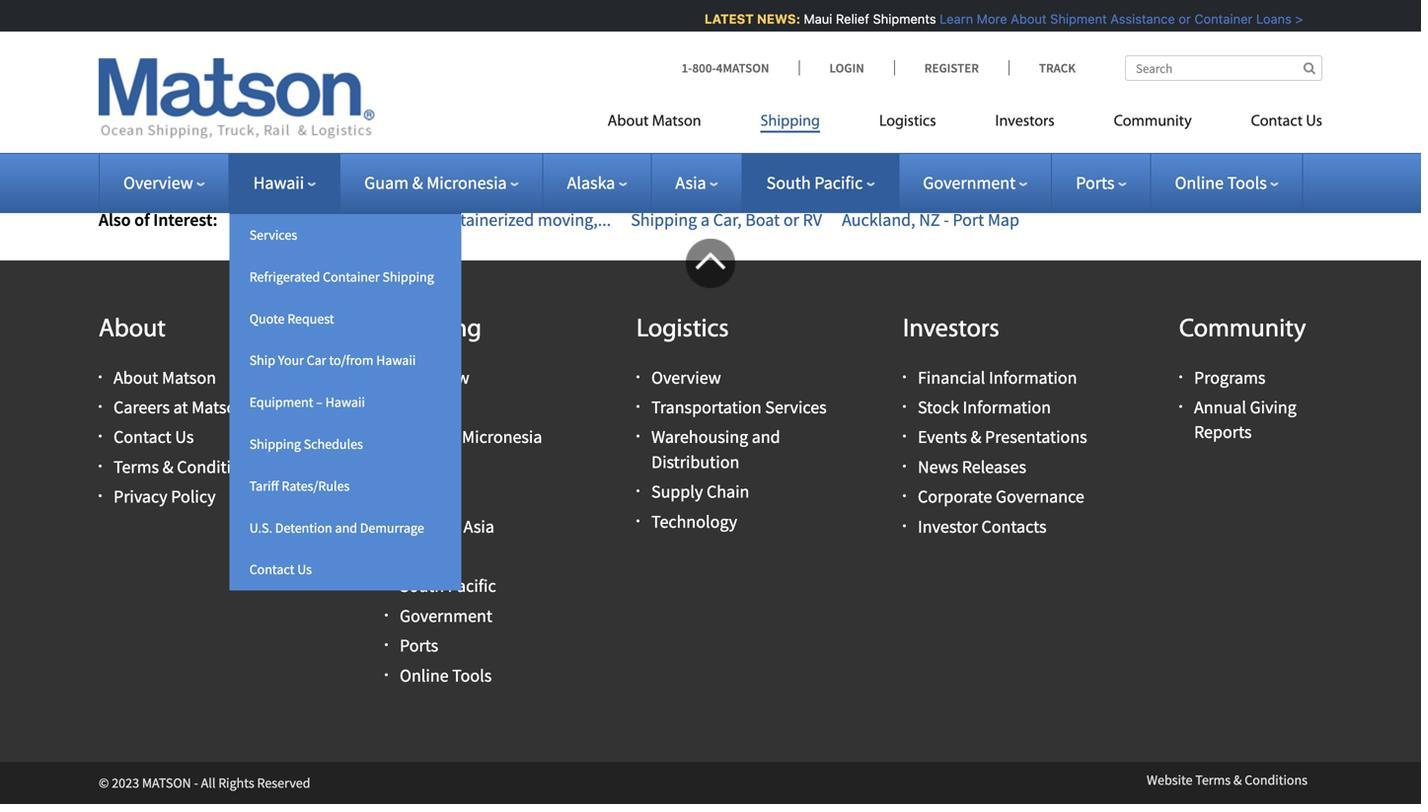 Task type: locate. For each thing, give the bounding box(es) containing it.
equipment
[[249, 394, 313, 411]]

moving? we're experts at containerized moving,... link
[[247, 209, 611, 231]]

matson for about matson
[[652, 114, 702, 130]]

matson left equipment
[[192, 396, 246, 419]]

alaska
[[567, 172, 615, 194], [400, 516, 448, 538]]

& up moving? we're experts at containerized moving,... "link"
[[412, 172, 423, 194]]

0 horizontal spatial contact us link
[[114, 426, 194, 448]]

1 vertical spatial services
[[765, 396, 827, 419]]

at right experts
[[415, 209, 430, 231]]

of right bill
[[161, 45, 176, 67]]

track
[[1040, 60, 1076, 76]]

0 horizontal spatial alaska
[[400, 516, 448, 538]]

hawaii right to/from
[[376, 352, 416, 369]]

0 horizontal spatial government
[[400, 605, 493, 627]]

0 horizontal spatial asia
[[464, 516, 495, 538]]

0 vertical spatial conditions
[[177, 456, 258, 478]]

asia inside footer
[[464, 516, 495, 538]]

2 vertical spatial us
[[297, 561, 312, 579]]

presentations
[[985, 426, 1088, 448]]

0 vertical spatial community
[[1114, 114, 1192, 130]]

we're
[[311, 209, 353, 231]]

contact down "search" search field
[[1251, 114, 1303, 130]]

1 vertical spatial guam & micronesia link
[[400, 426, 542, 448]]

0 horizontal spatial services
[[249, 226, 297, 244]]

0 horizontal spatial south pacific link
[[400, 575, 496, 598]]

1 vertical spatial guam
[[400, 426, 444, 448]]

contact us link down u.s. detention and demurrage
[[230, 549, 462, 591]]

careers
[[114, 396, 170, 419]]

0 vertical spatial logistics
[[880, 114, 936, 130]]

us down detention
[[297, 561, 312, 579]]

– right equipment
[[316, 394, 323, 411]]

1 horizontal spatial ports link
[[1076, 172, 1127, 194]]

pacific for south pacific
[[815, 172, 863, 194]]

1 vertical spatial online
[[400, 665, 449, 687]]

overview link right to/from
[[400, 367, 470, 389]]

annual
[[1195, 396, 1247, 419]]

1 horizontal spatial us
[[297, 561, 312, 579]]

contact us inside top menu navigation
[[1251, 114, 1323, 130]]

services
[[249, 226, 297, 244], [765, 396, 827, 419]]

contact us link
[[1222, 104, 1323, 145], [114, 426, 194, 448], [230, 549, 462, 591]]

government
[[923, 172, 1016, 194], [400, 605, 493, 627]]

container down services link
[[323, 268, 380, 286]]

0 horizontal spatial container
[[323, 268, 380, 286]]

blue matson logo with ocean, shipping, truck, rail and logistics written beneath it. image
[[99, 58, 375, 139]]

about matson link down 1-
[[608, 104, 731, 145]]

overview right to/from
[[400, 367, 470, 389]]

0 vertical spatial tools
[[1228, 172, 1267, 194]]

logistics down backtop image
[[637, 318, 729, 343]]

0 vertical spatial contact us link
[[1222, 104, 1323, 145]]

pacific down alaska – asia link at the bottom left of page
[[448, 575, 496, 598]]

sea waybills link
[[133, 80, 225, 102]]

equipment – hawaii
[[249, 394, 365, 411]]

matson down 1-
[[652, 114, 702, 130]]

& right website on the right
[[1234, 772, 1242, 789]]

detention
[[275, 519, 332, 537]]

1 horizontal spatial asia
[[676, 172, 707, 194]]

transportation
[[652, 396, 762, 419]]

1 vertical spatial pacific
[[448, 575, 496, 598]]

1-800-4matson link
[[682, 60, 799, 76]]

login link
[[799, 60, 894, 76]]

footer
[[0, 239, 1422, 805]]

distribution
[[652, 451, 740, 473]]

and down transportation services link
[[752, 426, 781, 448]]

1 vertical spatial alaska
[[400, 516, 448, 538]]

of
[[161, 45, 176, 67], [134, 209, 150, 231]]

shipping a car, boat or rv
[[631, 209, 822, 231]]

moving?
[[247, 209, 308, 231]]

ship
[[249, 352, 275, 369]]

0 horizontal spatial terms
[[114, 456, 159, 478]]

alaska link
[[567, 172, 627, 194]]

about inside top menu navigation
[[608, 114, 649, 130]]

investors down track link
[[996, 114, 1055, 130]]

1 horizontal spatial and
[[752, 426, 781, 448]]

overview link
[[123, 172, 205, 194], [400, 367, 470, 389], [652, 367, 721, 389]]

request
[[288, 310, 334, 328]]

800-
[[693, 60, 716, 76]]

0 vertical spatial contact us
[[1251, 114, 1323, 130]]

2023 matson
[[112, 775, 191, 792]]

contact us link down the careers
[[114, 426, 194, 448]]

overview
[[123, 172, 193, 194], [400, 367, 470, 389], [652, 367, 721, 389]]

services up refrigerated
[[249, 226, 297, 244]]

search image
[[1304, 62, 1316, 75]]

services right 'transportation'
[[765, 396, 827, 419]]

logistics inside 'link'
[[880, 114, 936, 130]]

1 vertical spatial contact
[[114, 426, 172, 448]]

overview link up the also of interest:
[[123, 172, 205, 194]]

news
[[918, 456, 959, 478]]

container inside refrigerated container shipping "link"
[[323, 268, 380, 286]]

None search field
[[1125, 55, 1323, 81]]

2 vertical spatial contact
[[249, 561, 295, 579]]

services inside overview transportation services warehousing and distribution supply chain technology
[[765, 396, 827, 419]]

1 vertical spatial matson
[[162, 367, 216, 389]]

supply
[[652, 481, 703, 503]]

government down alaska – asia link at the bottom left of page
[[400, 605, 493, 627]]

0 vertical spatial or
[[1176, 11, 1188, 26]]

investor
[[918, 516, 978, 538]]

1 vertical spatial government
[[400, 605, 493, 627]]

community down "search" search field
[[1114, 114, 1192, 130]]

micronesia
[[427, 172, 507, 194], [462, 426, 542, 448]]

hawaii down ship your car to/from hawaii link on the left of page
[[326, 394, 365, 411]]

quote request
[[249, 310, 334, 328]]

ports link
[[1076, 172, 1127, 194], [400, 635, 439, 657]]

asia up "a"
[[676, 172, 707, 194]]

1 horizontal spatial alaska
[[567, 172, 615, 194]]

1 horizontal spatial overview link
[[400, 367, 470, 389]]

south up rv
[[767, 172, 811, 194]]

contact down u.s.
[[249, 561, 295, 579]]

contact
[[1251, 114, 1303, 130], [114, 426, 172, 448], [249, 561, 295, 579]]

0 vertical spatial hawaii
[[253, 172, 304, 194]]

Search search field
[[1125, 55, 1323, 81]]

container
[[1192, 11, 1250, 26], [323, 268, 380, 286]]

transportation services link
[[652, 396, 827, 419]]

matson
[[652, 114, 702, 130], [162, 367, 216, 389], [192, 396, 246, 419]]

0 vertical spatial information
[[989, 367, 1078, 389]]

at inside "about matson careers at matson contact us terms & conditions privacy policy"
[[173, 396, 188, 419]]

logistics
[[880, 114, 936, 130], [637, 318, 729, 343]]

0 vertical spatial services
[[249, 226, 297, 244]]

1 vertical spatial conditions
[[1245, 772, 1308, 789]]

shipment
[[1047, 11, 1104, 26]]

1 vertical spatial guam & micronesia
[[400, 426, 542, 448]]

1 horizontal spatial ports
[[1076, 172, 1115, 194]]

south down alaska – asia in the left of the page
[[400, 575, 444, 598]]

1-
[[682, 60, 693, 76]]

1 vertical spatial hawaii
[[376, 352, 416, 369]]

pacific inside south pacific government ports online tools
[[448, 575, 496, 598]]

south pacific link up rv
[[767, 172, 875, 194]]

1 horizontal spatial pacific
[[815, 172, 863, 194]]

1 vertical spatial micronesia
[[462, 426, 542, 448]]

overview up the also of interest:
[[123, 172, 193, 194]]

or right assistance
[[1176, 11, 1188, 26]]

investors inside top menu navigation
[[996, 114, 1055, 130]]

guam & micronesia up alaska – asia link at the bottom left of page
[[400, 426, 542, 448]]

0 vertical spatial about matson link
[[608, 104, 731, 145]]

overview link for shipping
[[400, 367, 470, 389]]

contact us down u.s.
[[249, 561, 312, 579]]

0 horizontal spatial ports
[[400, 635, 439, 657]]

government link
[[923, 172, 1028, 194], [400, 605, 493, 627]]

auckland, nz - port map
[[842, 209, 1020, 231]]

1 vertical spatial online tools link
[[400, 665, 492, 687]]

guam & micronesia link
[[364, 172, 519, 194], [400, 426, 542, 448]]

about for about matson
[[608, 114, 649, 130]]

and
[[752, 426, 781, 448], [335, 519, 357, 537]]

0 horizontal spatial conditions
[[177, 456, 258, 478]]

& up news releases link
[[971, 426, 982, 448]]

0 horizontal spatial contact
[[114, 426, 172, 448]]

alaska inside footer
[[400, 516, 448, 538]]

1 horizontal spatial tools
[[1228, 172, 1267, 194]]

community up programs
[[1180, 318, 1307, 343]]

also
[[99, 209, 131, 231]]

0 vertical spatial contact
[[1251, 114, 1303, 130]]

0 vertical spatial asia
[[676, 172, 707, 194]]

& up privacy policy link
[[163, 456, 173, 478]]

–
[[316, 394, 323, 411], [452, 516, 460, 538]]

1 horizontal spatial government
[[923, 172, 1016, 194]]

1 vertical spatial ports link
[[400, 635, 439, 657]]

0 vertical spatial investors
[[996, 114, 1055, 130]]

1 vertical spatial south
[[400, 575, 444, 598]]

1 vertical spatial asia
[[464, 516, 495, 538]]

1 horizontal spatial services
[[765, 396, 827, 419]]

shipping schedules
[[249, 435, 363, 453]]

government up port
[[923, 172, 1016, 194]]

us up the terms & conditions link
[[175, 426, 194, 448]]

0 horizontal spatial –
[[316, 394, 323, 411]]

1 horizontal spatial of
[[161, 45, 176, 67]]

guam & micronesia up moving? we're experts at containerized moving,... "link"
[[364, 172, 507, 194]]

0 horizontal spatial tools
[[452, 665, 492, 687]]

guam up experts
[[364, 172, 409, 194]]

matson inside top menu navigation
[[652, 114, 702, 130]]

1 horizontal spatial contact us link
[[230, 549, 462, 591]]

alaska for alaska
[[567, 172, 615, 194]]

nz
[[919, 209, 940, 231]]

and down tariff rates/rules link
[[335, 519, 357, 537]]

government link up port
[[923, 172, 1028, 194]]

1 horizontal spatial about matson link
[[608, 104, 731, 145]]

or left rv
[[784, 209, 800, 231]]

guam & micronesia link up moving? we're experts at containerized moving,... "link"
[[364, 172, 519, 194]]

– right demurrage at the bottom left of the page
[[452, 516, 460, 538]]

car,
[[713, 209, 742, 231]]

1 vertical spatial contact us
[[249, 561, 312, 579]]

guam down equipment – hawaii link
[[400, 426, 444, 448]]

0 horizontal spatial online
[[400, 665, 449, 687]]

government inside south pacific government ports online tools
[[400, 605, 493, 627]]

2 horizontal spatial us
[[1307, 114, 1323, 130]]

terms up privacy
[[114, 456, 159, 478]]

privacy policy link
[[114, 486, 216, 508]]

0 vertical spatial government link
[[923, 172, 1028, 194]]

overview link up 'transportation'
[[652, 367, 721, 389]]

logistics down register link on the top of the page
[[880, 114, 936, 130]]

0 vertical spatial matson
[[652, 114, 702, 130]]

website terms & conditions link
[[1147, 772, 1308, 789]]

events & presentations link
[[918, 426, 1088, 448]]

reserved
[[257, 775, 311, 792]]

of right "also"
[[134, 209, 150, 231]]

at right the careers
[[173, 396, 188, 419]]

1 horizontal spatial overview
[[400, 367, 470, 389]]

&
[[412, 172, 423, 194], [448, 426, 459, 448], [971, 426, 982, 448], [163, 456, 173, 478], [1234, 772, 1242, 789]]

0 horizontal spatial contact us
[[249, 561, 312, 579]]

0 vertical spatial online tools link
[[1175, 172, 1279, 194]]

about
[[1008, 11, 1044, 26], [608, 114, 649, 130], [99, 318, 166, 343], [114, 367, 158, 389]]

us down search image on the top right of page
[[1307, 114, 1323, 130]]

experts
[[357, 209, 411, 231]]

guam & micronesia inside footer
[[400, 426, 542, 448]]

2 horizontal spatial contact us link
[[1222, 104, 1323, 145]]

pacific up rv
[[815, 172, 863, 194]]

investors up financial
[[903, 318, 1000, 343]]

– inside footer
[[452, 516, 460, 538]]

about for about
[[99, 318, 166, 343]]

overview up 'transportation'
[[652, 367, 721, 389]]

south pacific government ports online tools
[[400, 575, 496, 687]]

hawaii up moving? in the top of the page
[[253, 172, 304, 194]]

information up stock information link
[[989, 367, 1078, 389]]

releases
[[962, 456, 1027, 478]]

0 vertical spatial and
[[752, 426, 781, 448]]

latest
[[702, 11, 751, 26]]

1 vertical spatial and
[[335, 519, 357, 537]]

guam & micronesia
[[364, 172, 507, 194], [400, 426, 542, 448]]

about inside "about matson careers at matson contact us terms & conditions privacy policy"
[[114, 367, 158, 389]]

website
[[1147, 772, 1193, 789]]

1 vertical spatial government link
[[400, 605, 493, 627]]

south inside south pacific government ports online tools
[[400, 575, 444, 598]]

1 vertical spatial of
[[134, 209, 150, 231]]

container up "search" search field
[[1192, 11, 1250, 26]]

2 horizontal spatial contact
[[1251, 114, 1303, 130]]

about for about matson careers at matson contact us terms & conditions privacy policy
[[114, 367, 158, 389]]

1 horizontal spatial hawaii
[[326, 394, 365, 411]]

port
[[953, 209, 985, 231]]

overview link for logistics
[[652, 367, 721, 389]]

0 vertical spatial ports
[[1076, 172, 1115, 194]]

– for equipment
[[316, 394, 323, 411]]

terms right website on the right
[[1196, 772, 1231, 789]]

section
[[923, 0, 1348, 179]]

1 horizontal spatial terms
[[1196, 772, 1231, 789]]

contact us link down search image on the top right of page
[[1222, 104, 1323, 145]]

ship your car to/from hawaii link
[[230, 340, 462, 382]]

0 vertical spatial ports link
[[1076, 172, 1127, 194]]

at
[[415, 209, 430, 231], [173, 396, 188, 419]]

shipping inside top menu navigation
[[761, 114, 820, 130]]

track link
[[1009, 60, 1076, 76]]

top menu navigation
[[608, 104, 1323, 145]]

– for alaska
[[452, 516, 460, 538]]

bill of lading link
[[133, 45, 230, 67]]

about matson link up careers at matson 'link'
[[114, 367, 216, 389]]

government link down alaska – asia link at the bottom left of page
[[400, 605, 493, 627]]

guam & micronesia link up alaska – asia link at the bottom left of page
[[400, 426, 542, 448]]

0 vertical spatial at
[[415, 209, 430, 231]]

investors inside footer
[[903, 318, 1000, 343]]

1 horizontal spatial contact us
[[1251, 114, 1323, 130]]

terms inside "about matson careers at matson contact us terms & conditions privacy policy"
[[114, 456, 159, 478]]

stock information link
[[918, 396, 1051, 419]]

0 vertical spatial online
[[1175, 172, 1224, 194]]

1 horizontal spatial south pacific link
[[767, 172, 875, 194]]

0 horizontal spatial south
[[400, 575, 444, 598]]

governance
[[996, 486, 1085, 508]]

community link
[[1085, 104, 1222, 145]]

matson up careers at matson 'link'
[[162, 367, 216, 389]]

us inside "about matson careers at matson contact us terms & conditions privacy policy"
[[175, 426, 194, 448]]

and inside overview transportation services warehousing and distribution supply chain technology
[[752, 426, 781, 448]]

south pacific link down alaska – asia in the left of the page
[[400, 575, 496, 598]]

0 vertical spatial of
[[161, 45, 176, 67]]

0 vertical spatial south pacific link
[[767, 172, 875, 194]]

assistance
[[1108, 11, 1172, 26]]

contact down the careers
[[114, 426, 172, 448]]

asia right demurrage at the bottom left of the page
[[464, 516, 495, 538]]

information up events & presentations link
[[963, 396, 1051, 419]]

1 vertical spatial south pacific link
[[400, 575, 496, 598]]

financial information link
[[918, 367, 1078, 389]]

giving
[[1250, 396, 1297, 419]]

contact us down search image on the top right of page
[[1251, 114, 1323, 130]]



Task type: describe. For each thing, give the bounding box(es) containing it.
2 vertical spatial contact us link
[[230, 549, 462, 591]]

guam inside footer
[[400, 426, 444, 448]]

bill of lading
[[133, 45, 230, 67]]

asia link
[[676, 172, 718, 194]]

alaska – asia link
[[400, 516, 495, 538]]

car
[[307, 352, 326, 369]]

technology link
[[652, 511, 738, 533]]

overview transportation services warehousing and distribution supply chain technology
[[652, 367, 827, 533]]

footer containing about
[[0, 239, 1422, 805]]

0 vertical spatial guam
[[364, 172, 409, 194]]

micronesia inside footer
[[462, 426, 542, 448]]

1 horizontal spatial contact
[[249, 561, 295, 579]]

hawaii link
[[253, 172, 316, 194]]

backtop image
[[686, 239, 736, 288]]

investors link
[[966, 104, 1085, 145]]

© 2023 matson ‐ all rights reserved
[[99, 775, 311, 792]]

ports inside south pacific government ports online tools
[[400, 635, 439, 657]]

pacific for south pacific government ports online tools
[[448, 575, 496, 598]]

0 horizontal spatial ports link
[[400, 635, 439, 657]]

to/from
[[329, 352, 374, 369]]

0 vertical spatial guam & micronesia
[[364, 172, 507, 194]]

shipping link
[[731, 104, 850, 145]]

corporate governance link
[[918, 486, 1085, 508]]

0 vertical spatial guam & micronesia link
[[364, 172, 519, 194]]

programs link
[[1195, 367, 1266, 389]]

0 horizontal spatial and
[[335, 519, 357, 537]]

lading
[[179, 45, 230, 67]]

contact inside "about matson careers at matson contact us terms & conditions privacy policy"
[[114, 426, 172, 448]]

technology
[[652, 511, 738, 533]]

containerized
[[433, 209, 534, 231]]

at for containerized
[[415, 209, 430, 231]]

login
[[830, 60, 865, 76]]

warehousing and distribution link
[[652, 426, 781, 473]]

contacts
[[982, 516, 1047, 538]]

south for south pacific
[[767, 172, 811, 194]]

learn more about shipment assistance or container loans > link
[[937, 11, 1301, 26]]

programs annual giving reports
[[1195, 367, 1297, 444]]

1 horizontal spatial online tools link
[[1175, 172, 1279, 194]]

1 vertical spatial or
[[784, 209, 800, 231]]

1 horizontal spatial government link
[[923, 172, 1028, 194]]

services link
[[230, 214, 462, 256]]

a
[[701, 209, 710, 231]]

0 vertical spatial container
[[1192, 11, 1250, 26]]

alaska – asia
[[400, 516, 495, 538]]

sea waybills
[[133, 80, 225, 102]]

south pacific
[[767, 172, 863, 194]]

learn
[[937, 11, 970, 26]]

matson for about matson careers at matson contact us terms & conditions privacy policy
[[162, 367, 216, 389]]

privacy
[[114, 486, 168, 508]]

interest:
[[153, 209, 218, 231]]

register
[[925, 60, 979, 76]]

u.s. detention and demurrage
[[249, 519, 424, 537]]

about matson careers at matson contact us terms & conditions privacy policy
[[114, 367, 258, 508]]

equipment – hawaii link
[[230, 382, 462, 424]]

your
[[278, 352, 304, 369]]

about matson
[[608, 114, 702, 130]]

corporate
[[918, 486, 993, 508]]

latest news: maui relief shipments learn more about shipment assistance or container loans >
[[702, 11, 1301, 26]]

community inside "link"
[[1114, 114, 1192, 130]]

alaska for alaska – asia
[[400, 516, 448, 538]]

quote
[[249, 310, 285, 328]]

& inside "about matson careers at matson contact us terms & conditions privacy policy"
[[163, 456, 173, 478]]

south for south pacific government ports online tools
[[400, 575, 444, 598]]

us inside top menu navigation
[[1307, 114, 1323, 130]]

©
[[99, 775, 109, 792]]

1 vertical spatial information
[[963, 396, 1051, 419]]

of for also
[[134, 209, 150, 231]]

waybills
[[164, 80, 225, 102]]

warehousing
[[652, 426, 749, 448]]

auckland, nz - port map link
[[842, 209, 1020, 231]]

more
[[974, 11, 1004, 26]]

shipments
[[870, 11, 933, 26]]

contact inside top menu navigation
[[1251, 114, 1303, 130]]

refrigerated container shipping link
[[230, 256, 462, 298]]

about matson link for careers at matson 'link'
[[114, 367, 216, 389]]

refrigerated
[[249, 268, 320, 286]]

-
[[944, 209, 950, 231]]

1 horizontal spatial online
[[1175, 172, 1224, 194]]

news releases link
[[918, 456, 1027, 478]]

rv
[[803, 209, 822, 231]]

0 horizontal spatial government link
[[400, 605, 493, 627]]

schedules
[[304, 435, 363, 453]]

1 vertical spatial community
[[1180, 318, 1307, 343]]

moving? we're experts at containerized moving,...
[[247, 209, 611, 231]]

loans
[[1254, 11, 1289, 26]]

4matson
[[716, 60, 770, 76]]

u.s. detention and demurrage link
[[230, 507, 462, 549]]

overview inside overview transportation services warehousing and distribution supply chain technology
[[652, 367, 721, 389]]

online inside south pacific government ports online tools
[[400, 665, 449, 687]]

2 vertical spatial matson
[[192, 396, 246, 419]]

0 horizontal spatial overview
[[123, 172, 193, 194]]

boat
[[746, 209, 780, 231]]

ship your car to/from hawaii
[[249, 352, 416, 369]]

supply chain link
[[652, 481, 750, 503]]

1 vertical spatial contact us link
[[114, 426, 194, 448]]

0 vertical spatial micronesia
[[427, 172, 507, 194]]

relief
[[833, 11, 867, 26]]

1 vertical spatial logistics
[[637, 318, 729, 343]]

& up alaska – asia link at the bottom left of page
[[448, 426, 459, 448]]

also of interest:
[[99, 209, 218, 231]]

shipping inside "link"
[[383, 268, 434, 286]]

financial
[[918, 367, 986, 389]]

chain
[[707, 481, 750, 503]]

register link
[[894, 60, 1009, 76]]

of for bill
[[161, 45, 176, 67]]

1 horizontal spatial or
[[1176, 11, 1188, 26]]

u.s.
[[249, 519, 272, 537]]

reports
[[1195, 421, 1252, 444]]

tariff rates/rules link
[[230, 465, 462, 507]]

1 horizontal spatial conditions
[[1245, 772, 1308, 789]]

programs
[[1195, 367, 1266, 389]]

financial information stock information events & presentations news releases corporate governance investor contacts
[[918, 367, 1088, 538]]

& inside financial information stock information events & presentations news releases corporate governance investor contacts
[[971, 426, 982, 448]]

logistics link
[[850, 104, 966, 145]]

0 horizontal spatial overview link
[[123, 172, 205, 194]]

tools inside south pacific government ports online tools
[[452, 665, 492, 687]]

moving,...
[[538, 209, 611, 231]]

at for matson
[[173, 396, 188, 419]]

shipping a car, boat or rv link
[[631, 209, 822, 231]]

‐
[[194, 775, 198, 792]]

conditions inside "about matson careers at matson contact us terms & conditions privacy policy"
[[177, 456, 258, 478]]

tariff rates/rules
[[249, 477, 350, 495]]

about matson link for shipping link
[[608, 104, 731, 145]]

events
[[918, 426, 967, 448]]

rights
[[218, 775, 254, 792]]

terms & conditions link
[[114, 456, 258, 478]]

quote request link
[[230, 298, 462, 340]]



Task type: vqa. For each thing, say whether or not it's contained in the screenshot.
the you
no



